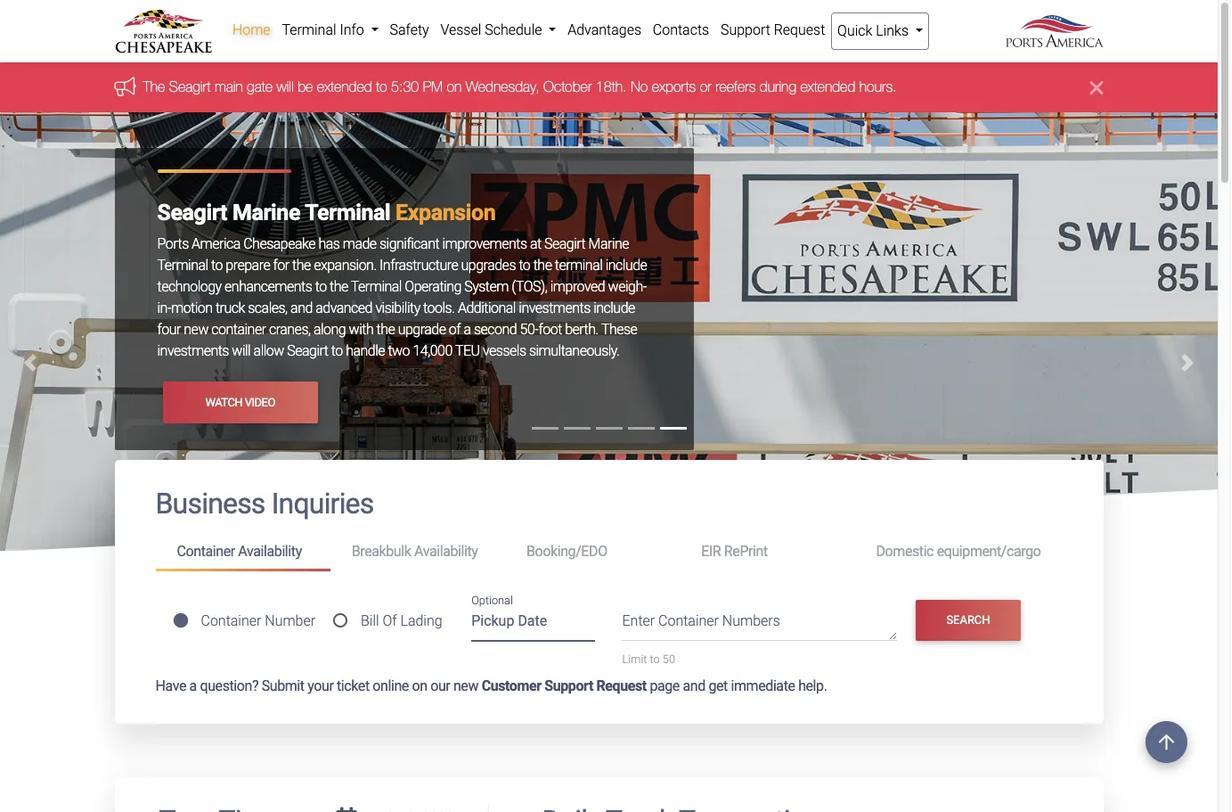Task type: locate. For each thing, give the bounding box(es) containing it.
tools.
[[424, 300, 455, 317]]

bill
[[361, 612, 379, 629]]

0 horizontal spatial support
[[545, 677, 594, 694]]

0 vertical spatial a
[[464, 321, 471, 338]]

to up advanced
[[315, 278, 327, 295]]

during
[[760, 79, 797, 95]]

the seagirt main gate will be extended to 5:30 pm on wednesday, october 18th.  no exports or reefers during extended hours. link
[[143, 79, 897, 95]]

0 horizontal spatial on
[[412, 677, 428, 694]]

watch video link
[[163, 382, 318, 423]]

seagirt up terminal
[[545, 236, 586, 253]]

to left 50
[[650, 653, 660, 666]]

video
[[245, 396, 275, 409]]

seagirt right the
[[169, 79, 211, 95]]

search button
[[916, 600, 1021, 641]]

booking/edo link
[[505, 536, 680, 568]]

vessel
[[441, 21, 482, 38]]

terminal info link
[[276, 12, 384, 48]]

1 vertical spatial will
[[232, 343, 251, 360]]

1 vertical spatial new
[[454, 677, 479, 694]]

container down the business
[[177, 543, 235, 560]]

0 vertical spatial on
[[447, 79, 462, 95]]

search
[[947, 613, 991, 627]]

1 extended from the left
[[317, 79, 372, 95]]

include up these
[[594, 300, 635, 317]]

container
[[212, 321, 266, 338]]

simultaneously.
[[529, 343, 620, 360]]

infrastructure
[[380, 257, 458, 274]]

request left quick
[[774, 21, 826, 38]]

1 vertical spatial request
[[597, 677, 647, 694]]

on left our
[[412, 677, 428, 694]]

new
[[184, 321, 209, 338], [454, 677, 479, 694]]

seagirt up ports on the left top of the page
[[157, 200, 227, 226]]

your
[[308, 677, 334, 694]]

a right of
[[464, 321, 471, 338]]

breakbulk
[[352, 543, 411, 560]]

0 vertical spatial marine
[[233, 200, 300, 226]]

0 vertical spatial new
[[184, 321, 209, 338]]

1 horizontal spatial will
[[277, 79, 294, 95]]

enter
[[623, 613, 655, 630]]

of
[[383, 612, 397, 629]]

1 vertical spatial include
[[594, 300, 635, 317]]

1 vertical spatial on
[[412, 677, 428, 694]]

help.
[[799, 677, 828, 694]]

0 horizontal spatial new
[[184, 321, 209, 338]]

1 vertical spatial investments
[[157, 343, 229, 360]]

october
[[544, 79, 592, 95]]

get
[[709, 677, 728, 694]]

cranes,
[[269, 321, 311, 338]]

expansion image
[[0, 113, 1219, 639]]

improvements
[[443, 236, 527, 253]]

support
[[721, 21, 771, 38], [545, 677, 594, 694]]

additional
[[458, 300, 516, 317]]

have a question? submit your ticket online on our new customer support request page and get immediate help.
[[156, 677, 828, 694]]

operating
[[405, 278, 462, 295]]

investments down the four
[[157, 343, 229, 360]]

0 horizontal spatial and
[[291, 300, 313, 317]]

1 vertical spatial support
[[545, 677, 594, 694]]

a right have
[[189, 677, 197, 694]]

to down 'along' on the left top of page
[[331, 343, 343, 360]]

None text field
[[372, 804, 461, 812]]

will
[[277, 79, 294, 95], [232, 343, 251, 360]]

container inside "link"
[[177, 543, 235, 560]]

1 horizontal spatial on
[[447, 79, 462, 95]]

1 horizontal spatial marine
[[589, 236, 629, 253]]

the
[[143, 79, 165, 95]]

container availability
[[177, 543, 302, 560]]

0 vertical spatial request
[[774, 21, 826, 38]]

significant
[[380, 236, 440, 253]]

extended
[[317, 79, 372, 95], [801, 79, 856, 95]]

1 horizontal spatial extended
[[801, 79, 856, 95]]

has
[[319, 236, 340, 253]]

advantages link
[[562, 12, 648, 48]]

the seagirt main gate will be extended to 5:30 pm on wednesday, october 18th.  no exports or reefers during extended hours. alert
[[0, 63, 1219, 113]]

request down limit
[[597, 677, 647, 694]]

advantages
[[568, 21, 642, 38]]

will inside ports america chesapeake has made significant improvements at seagirt marine terminal to                          prepare for the expansion. infrastructure upgrades to the terminal include technology                          enhancements to the terminal operating system (tos), improved weigh- in-motion truck scales,                          and advanced visibility tools. additional investments include four new container cranes,                          along with the upgrade of a second 50-foot berth. these investments will allow seagirt                          to handle two 14,000 teu vessels simultaneously.
[[232, 343, 251, 360]]

1 availability from the left
[[238, 543, 302, 560]]

eir reprint
[[702, 543, 768, 560]]

include up weigh-
[[606, 257, 647, 274]]

extended right be
[[317, 79, 372, 95]]

four
[[157, 321, 181, 338]]

0 vertical spatial investments
[[519, 300, 591, 317]]

marine up 'chesapeake'
[[233, 200, 300, 226]]

new inside business inquiries main content
[[454, 677, 479, 694]]

support up reefers
[[721, 21, 771, 38]]

limit to 50
[[623, 653, 676, 666]]

0 horizontal spatial will
[[232, 343, 251, 360]]

0 vertical spatial support
[[721, 21, 771, 38]]

terminal info
[[282, 21, 368, 38]]

business inquiries main content
[[101, 460, 1117, 812]]

1 horizontal spatial request
[[774, 21, 826, 38]]

1 horizontal spatial and
[[683, 677, 706, 694]]

availability inside "link"
[[238, 543, 302, 560]]

hours.
[[860, 79, 897, 95]]

advanced
[[316, 300, 373, 317]]

Enter Container Numbers text field
[[623, 611, 898, 641]]

0 horizontal spatial request
[[597, 677, 647, 694]]

investments up foot
[[519, 300, 591, 317]]

to down 'america'
[[211, 257, 223, 274]]

on inside alert
[[447, 79, 462, 95]]

availability down business inquiries on the left of page
[[238, 543, 302, 560]]

new right our
[[454, 677, 479, 694]]

5:30
[[391, 79, 419, 95]]

with
[[349, 321, 374, 338]]

will down container at left top
[[232, 343, 251, 360]]

scales,
[[248, 300, 288, 317]]

0 horizontal spatial availability
[[238, 543, 302, 560]]

0 vertical spatial and
[[291, 300, 313, 317]]

home link
[[227, 12, 276, 48]]

container left number
[[201, 612, 262, 629]]

support inside business inquiries main content
[[545, 677, 594, 694]]

terminal up made
[[305, 200, 391, 226]]

1 horizontal spatial new
[[454, 677, 479, 694]]

0 horizontal spatial investments
[[157, 343, 229, 360]]

1 vertical spatial and
[[683, 677, 706, 694]]

on inside business inquiries main content
[[412, 677, 428, 694]]

have
[[156, 677, 186, 694]]

extended right during
[[801, 79, 856, 95]]

1 horizontal spatial a
[[464, 321, 471, 338]]

new inside ports america chesapeake has made significant improvements at seagirt marine terminal to                          prepare for the expansion. infrastructure upgrades to the terminal include technology                          enhancements to the terminal operating system (tos), improved weigh- in-motion truck scales,                          and advanced visibility tools. additional investments include four new container cranes,                          along with the upgrade of a second 50-foot berth. these investments will allow seagirt                          to handle two 14,000 teu vessels simultaneously.
[[184, 321, 209, 338]]

0 horizontal spatial extended
[[317, 79, 372, 95]]

business
[[156, 487, 265, 521]]

container
[[177, 543, 235, 560], [201, 612, 262, 629], [659, 613, 719, 630]]

america
[[192, 236, 241, 253]]

0 horizontal spatial a
[[189, 677, 197, 694]]

2 availability from the left
[[414, 543, 478, 560]]

1 horizontal spatial support
[[721, 21, 771, 38]]

bullhorn image
[[115, 76, 143, 96]]

and left get
[[683, 677, 706, 694]]

watch
[[205, 396, 243, 409]]

and
[[291, 300, 313, 317], [683, 677, 706, 694]]

terminal
[[282, 21, 337, 38], [305, 200, 391, 226], [157, 257, 208, 274], [351, 278, 402, 295]]

1 vertical spatial a
[[189, 677, 197, 694]]

a inside ports america chesapeake has made significant improvements at seagirt marine terminal to                          prepare for the expansion. infrastructure upgrades to the terminal include technology                          enhancements to the terminal operating system (tos), improved weigh- in-motion truck scales,                          and advanced visibility tools. additional investments include four new container cranes,                          along with the upgrade of a second 50-foot berth. these investments will allow seagirt                          to handle two 14,000 teu vessels simultaneously.
[[464, 321, 471, 338]]

1 horizontal spatial availability
[[414, 543, 478, 560]]

on right pm
[[447, 79, 462, 95]]

will left be
[[277, 79, 294, 95]]

customer
[[482, 677, 542, 694]]

2 extended from the left
[[801, 79, 856, 95]]

wednesday,
[[466, 79, 540, 95]]

availability right the breakbulk
[[414, 543, 478, 560]]

terminal left info
[[282, 21, 337, 38]]

enhancements
[[225, 278, 312, 295]]

container up 50
[[659, 613, 719, 630]]

immediate
[[731, 677, 796, 694]]

marine up terminal
[[589, 236, 629, 253]]

new down 'motion'
[[184, 321, 209, 338]]

support right the customer
[[545, 677, 594, 694]]

submit
[[262, 677, 305, 694]]

to left 5:30
[[376, 79, 387, 95]]

reprint
[[725, 543, 768, 560]]

gate
[[247, 79, 273, 95]]

1 vertical spatial marine
[[589, 236, 629, 253]]

question?
[[200, 677, 259, 694]]

the right for at the left top
[[292, 257, 311, 274]]

limit
[[623, 653, 648, 666]]

be
[[298, 79, 313, 95]]

links
[[877, 22, 909, 39]]

the up advanced
[[330, 278, 348, 295]]

0 vertical spatial will
[[277, 79, 294, 95]]

ticket
[[337, 677, 370, 694]]

and up cranes,
[[291, 300, 313, 317]]

eir reprint link
[[680, 536, 855, 568]]

expansion.
[[314, 257, 377, 274]]

and inside business inquiries main content
[[683, 677, 706, 694]]



Task type: describe. For each thing, give the bounding box(es) containing it.
a inside business inquiries main content
[[189, 677, 197, 694]]

0 horizontal spatial marine
[[233, 200, 300, 226]]

contacts link
[[648, 12, 715, 48]]

marine inside ports america chesapeake has made significant improvements at seagirt marine terminal to                          prepare for the expansion. infrastructure upgrades to the terminal include technology                          enhancements to the terminal operating system (tos), improved weigh- in-motion truck scales,                          and advanced visibility tools. additional investments include four new container cranes,                          along with the upgrade of a second 50-foot berth. these investments will allow seagirt                          to handle two 14,000 teu vessels simultaneously.
[[589, 236, 629, 253]]

safety
[[390, 21, 429, 38]]

request inside business inquiries main content
[[597, 677, 647, 694]]

business inquiries
[[156, 487, 374, 521]]

equipment/cargo
[[937, 543, 1042, 560]]

watch video
[[205, 396, 275, 409]]

chesapeake
[[244, 236, 316, 253]]

the down "at"
[[534, 257, 552, 274]]

reefers
[[716, 79, 756, 95]]

seagirt marine terminal expansion
[[157, 200, 496, 226]]

to up (tos),
[[519, 257, 531, 274]]

container for container availability
[[177, 543, 235, 560]]

terminal up visibility
[[351, 278, 402, 295]]

Optional text field
[[472, 607, 596, 642]]

contacts
[[653, 21, 710, 38]]

container number
[[201, 612, 316, 629]]

number
[[265, 612, 316, 629]]

and inside ports america chesapeake has made significant improvements at seagirt marine terminal to                          prepare for the expansion. infrastructure upgrades to the terminal include technology                          enhancements to the terminal operating system (tos), improved weigh- in-motion truck scales,                          and advanced visibility tools. additional investments include four new container cranes,                          along with the upgrade of a second 50-foot berth. these investments will allow seagirt                          to handle two 14,000 teu vessels simultaneously.
[[291, 300, 313, 317]]

vessel schedule link
[[435, 12, 562, 48]]

improved
[[551, 278, 605, 295]]

optional
[[472, 594, 513, 607]]

availability for breakbulk availability
[[414, 543, 478, 560]]

system
[[465, 278, 509, 295]]

two
[[388, 343, 410, 360]]

pm
[[423, 79, 443, 95]]

to inside alert
[[376, 79, 387, 95]]

calendar day image
[[336, 807, 358, 812]]

domestic equipment/cargo link
[[855, 536, 1063, 568]]

availability for container availability
[[238, 543, 302, 560]]

foot
[[539, 321, 562, 338]]

container availability link
[[156, 536, 330, 571]]

inquiries
[[272, 487, 374, 521]]

truck
[[216, 300, 245, 317]]

14,000
[[413, 343, 453, 360]]

main
[[215, 79, 243, 95]]

our
[[431, 677, 451, 694]]

the right "with"
[[377, 321, 395, 338]]

none text field inside business inquiries main content
[[372, 804, 461, 812]]

bill of lading
[[361, 612, 443, 629]]

for
[[273, 257, 289, 274]]

no
[[631, 79, 648, 95]]

expansion
[[396, 200, 496, 226]]

vessel schedule
[[441, 21, 546, 38]]

ports
[[157, 236, 189, 253]]

handle
[[346, 343, 385, 360]]

motion
[[171, 300, 213, 317]]

to inside business inquiries main content
[[650, 653, 660, 666]]

along
[[314, 321, 346, 338]]

terminal up technology
[[157, 257, 208, 274]]

schedule
[[485, 21, 542, 38]]

0 vertical spatial include
[[606, 257, 647, 274]]

seagirt down cranes,
[[287, 343, 328, 360]]

50-
[[520, 321, 539, 338]]

made
[[343, 236, 377, 253]]

container for container number
[[201, 612, 262, 629]]

will inside alert
[[277, 79, 294, 95]]

vessels
[[483, 343, 526, 360]]

quick
[[838, 22, 873, 39]]

quick links link
[[831, 12, 930, 50]]

the seagirt main gate will be extended to 5:30 pm on wednesday, october 18th.  no exports or reefers during extended hours.
[[143, 79, 897, 95]]

ports america chesapeake has made significant improvements at seagirt marine terminal to                          prepare for the expansion. infrastructure upgrades to the terminal include technology                          enhancements to the terminal operating system (tos), improved weigh- in-motion truck scales,                          and advanced visibility tools. additional investments include four new container cranes,                          along with the upgrade of a second 50-foot berth. these investments will allow seagirt                          to handle two 14,000 teu vessels simultaneously.
[[157, 236, 647, 360]]

seagirt inside alert
[[169, 79, 211, 95]]

berth.
[[565, 321, 599, 338]]

exports
[[652, 79, 696, 95]]

breakbulk availability link
[[330, 536, 505, 568]]

online
[[373, 677, 409, 694]]

close image
[[1091, 77, 1104, 98]]

numbers
[[723, 613, 781, 630]]

customer support request link
[[482, 677, 647, 694]]

info
[[340, 21, 364, 38]]

visibility
[[376, 300, 421, 317]]

at
[[530, 236, 542, 253]]

(tos),
[[512, 278, 548, 295]]

home
[[233, 21, 271, 38]]

of
[[449, 321, 461, 338]]

terminal
[[555, 257, 603, 274]]

or
[[700, 79, 712, 95]]

allow
[[254, 343, 284, 360]]

booking/edo
[[527, 543, 608, 560]]

eir
[[702, 543, 721, 560]]

quick links
[[838, 22, 913, 39]]

lading
[[401, 612, 443, 629]]

upgrade
[[398, 321, 446, 338]]

1 horizontal spatial investments
[[519, 300, 591, 317]]

in-
[[157, 300, 171, 317]]

second
[[474, 321, 517, 338]]

go to top image
[[1146, 721, 1188, 763]]

teu
[[455, 343, 480, 360]]

weigh-
[[608, 278, 647, 295]]

page
[[650, 677, 680, 694]]

domestic
[[877, 543, 934, 560]]

domestic equipment/cargo
[[877, 543, 1042, 560]]



Task type: vqa. For each thing, say whether or not it's contained in the screenshot.
'get'
yes



